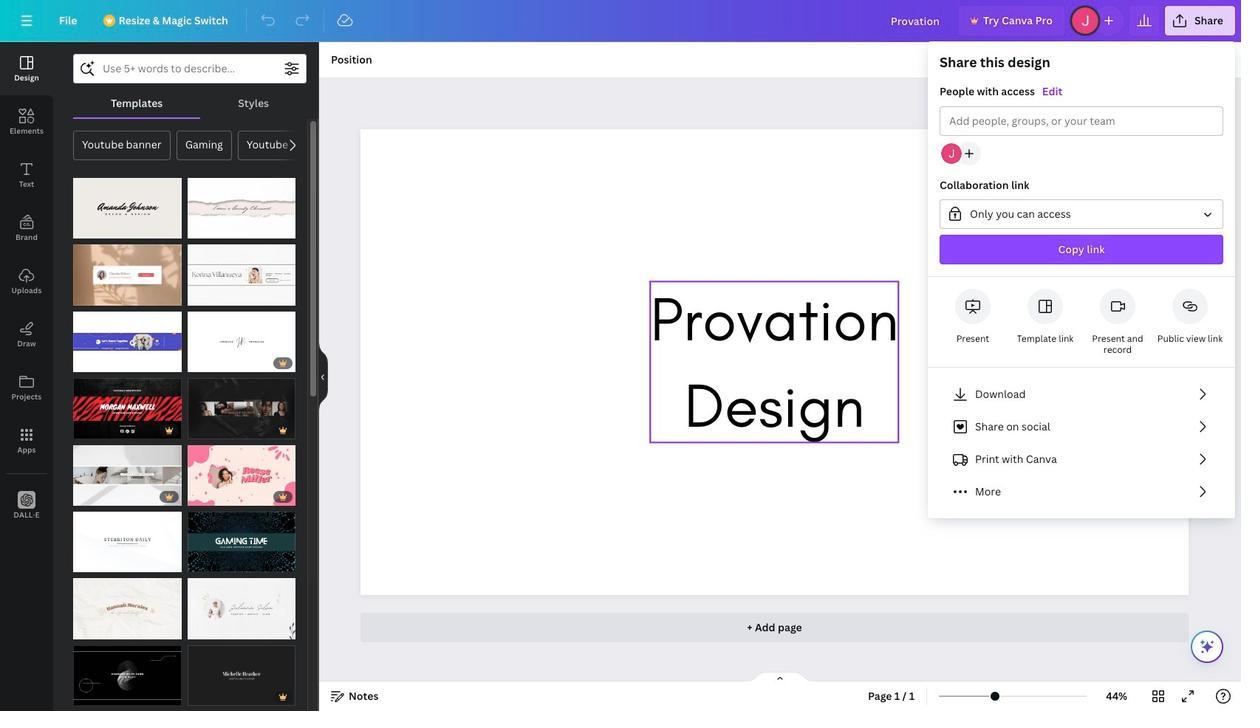Task type: locate. For each thing, give the bounding box(es) containing it.
white grey dark blue light professional general news youtube banner group
[[73, 512, 181, 573]]

side panel tab list
[[0, 42, 53, 533]]

black and red frame morgan maxwell upload everyday youtube channel art group
[[73, 379, 181, 439]]

list
[[940, 380, 1224, 507]]

black and ivory modern name youtube channel art group
[[73, 178, 181, 239]]

black and red frame morgan maxwell upload everyday youtube channel art image
[[73, 379, 181, 439]]

blue modern dance channel youtube banner group
[[73, 312, 181, 373]]

group
[[928, 53, 1236, 277]]

white name youtube channel art image
[[187, 312, 296, 373]]

hide image
[[318, 341, 328, 412]]

white grey dark blue light professional general news youtube banner image
[[73, 512, 181, 573]]

black and white elegant youtube channel art group
[[187, 637, 296, 707]]

Add people, groups, or your team text field
[[950, 107, 1214, 135]]

black and ivory modern name youtube channel art image
[[73, 178, 181, 239]]

beige gray clean aesthetic photo collage youtube banner group
[[73, 445, 181, 506]]

pink fun background youtube banner image
[[187, 445, 296, 506]]

white beige minimalist fashion youtube channel art group
[[187, 579, 296, 640]]

blue modern dance channel youtube banner image
[[73, 312, 181, 373]]

Design title text field
[[879, 6, 953, 35]]

Use 5+ words to describe... search field
[[103, 55, 277, 83]]

black minimalist photo collage makeup blog youtube banner image
[[187, 379, 296, 439]]

None button
[[940, 200, 1224, 229]]

black and white elegant youtube channel art image
[[187, 646, 296, 707]]



Task type: vqa. For each thing, say whether or not it's contained in the screenshot.
Dirk Hardpeck Icon
no



Task type: describe. For each thing, give the bounding box(es) containing it.
white minimalist skincare review vlogger youtube banner image
[[187, 245, 296, 306]]

canva assistant image
[[1199, 638, 1216, 656]]

neutral simple minimalist lifestyle blogger youtube channel art image
[[73, 245, 181, 306]]

white name youtube channel art group
[[187, 312, 296, 373]]

main menu bar
[[0, 0, 1241, 42]]

black minimalist photo collage makeup blog youtube banner group
[[187, 379, 296, 439]]

black and white simple minimalist futuristic gaming youtube banner image
[[73, 646, 181, 707]]

black and white simple minimalist futuristic gaming youtube banner group
[[73, 637, 181, 707]]

feminine torn paper name youtube channel art image
[[187, 178, 296, 239]]

brown and cream aesthetic paper beauty youtube channel art group
[[73, 579, 181, 640]]

neutral simple minimalist lifestyle blogger youtube channel art group
[[73, 245, 181, 306]]

beige gray clean aesthetic photo collage youtube banner image
[[73, 445, 181, 506]]

white beige minimalist fashion youtube channel art image
[[187, 579, 296, 640]]

modern gaming cover youtube channel art image
[[187, 512, 296, 573]]

pink fun background youtube banner group
[[187, 445, 296, 506]]

Zoom button
[[1093, 685, 1141, 709]]

show pages image
[[745, 672, 816, 684]]



